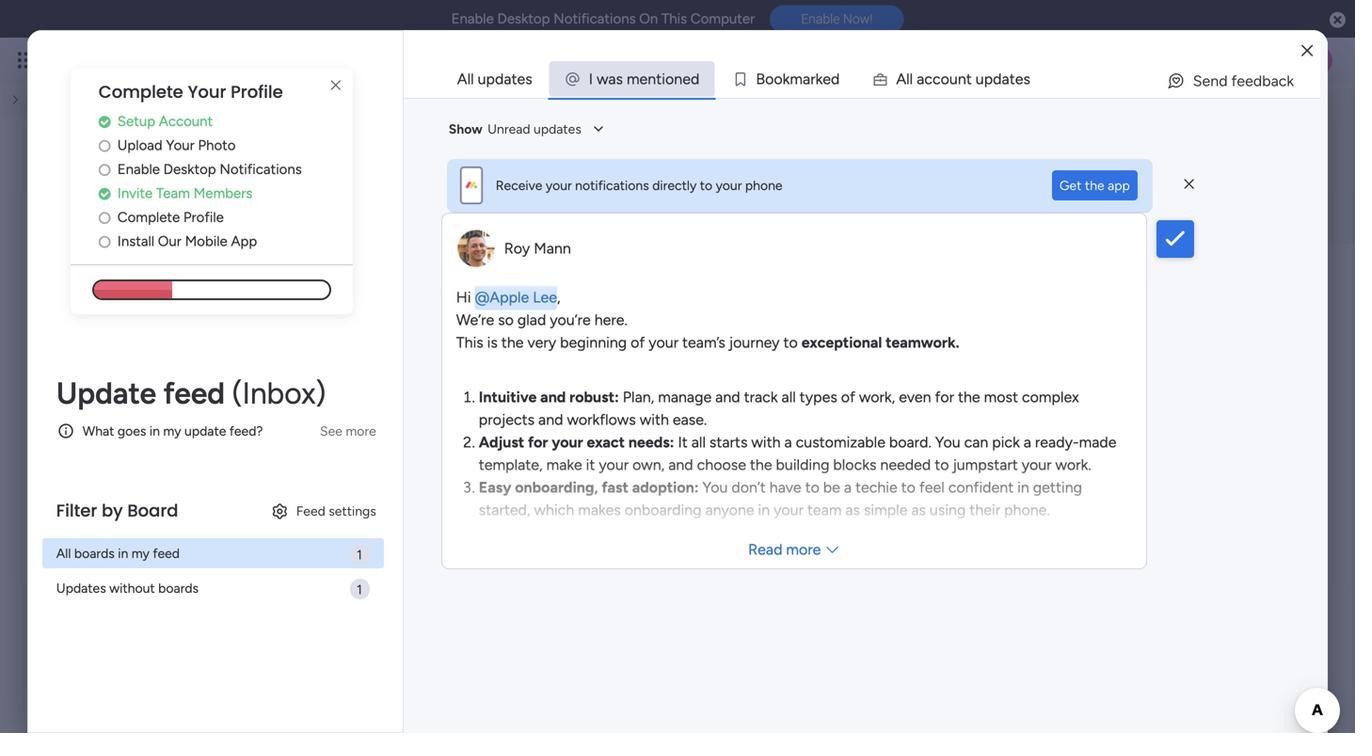 Task type: locate. For each thing, give the bounding box(es) containing it.
o inside tab
[[666, 70, 674, 88]]

my for feed
[[132, 545, 150, 561]]

work,
[[859, 388, 896, 406]]

1 vertical spatial all
[[692, 434, 706, 451]]

feed up update
[[163, 375, 225, 411]]

1 vertical spatial dapulse x slim image
[[1185, 176, 1194, 193]]

the right is
[[502, 334, 524, 352]]

profile up 'mobile'
[[184, 209, 224, 226]]

tab list
[[441, 60, 1321, 98]]

more right the "read"
[[786, 541, 821, 559]]

1 vertical spatial members
[[264, 362, 327, 380]]

1 vertical spatial feed
[[153, 545, 180, 561]]

2 check circle image from the top
[[99, 187, 111, 201]]

in
[[286, 415, 299, 435], [150, 423, 160, 439], [1018, 479, 1030, 497], [758, 501, 770, 519], [118, 545, 128, 561]]

circle o image
[[99, 139, 111, 153], [99, 163, 111, 177], [99, 211, 111, 225], [99, 235, 111, 249]]

1 vertical spatial this
[[456, 334, 484, 352]]

d
[[691, 70, 700, 88], [831, 70, 840, 88], [993, 70, 1002, 88]]

circle o image for upload
[[99, 139, 111, 153]]

receive
[[496, 177, 543, 193]]

e
[[640, 70, 648, 88], [683, 70, 691, 88], [823, 70, 831, 88], [1016, 70, 1024, 88]]

0 horizontal spatial enable
[[117, 161, 160, 178]]

exceptional
[[802, 334, 882, 352]]

t right 'p'
[[1010, 70, 1016, 88]]

your up setup account link
[[188, 80, 226, 104]]

,
[[557, 289, 561, 306]]

check circle image left the invite
[[99, 187, 111, 201]]

0 horizontal spatial notifications
[[220, 161, 302, 178]]

have inside you don't have to be a techie to feel confident in getting started, which makes onboarding anyone in your team as simple as using their phone.
[[770, 479, 802, 497]]

of inside hi @apple lee , we're so glad you're here. this is the very beginning of your team's journey to exceptional teamwork.
[[631, 334, 645, 352]]

read more
[[749, 541, 821, 559]]

1 o from the left
[[666, 70, 674, 88]]

you down "update feed (inbox)"
[[142, 415, 171, 435]]

m inside tab
[[627, 70, 640, 88]]

see plans button
[[304, 46, 395, 74]]

you down "choose"
[[703, 479, 728, 497]]

the left most
[[958, 388, 981, 406]]

n left the i
[[648, 70, 656, 88]]

app
[[231, 233, 257, 250]]

1 vertical spatial more
[[786, 541, 821, 559]]

you inside you don't have to be a techie to feel confident in getting started, which makes onboarding anyone in your team as simple as using their phone.
[[703, 479, 728, 497]]

1 vertical spatial check circle image
[[99, 187, 111, 201]]

your up fast
[[599, 456, 629, 474]]

notifications for enable desktop notifications
[[220, 161, 302, 178]]

in down don't
[[758, 501, 770, 519]]

boards
[[195, 362, 241, 380], [230, 415, 282, 435], [74, 545, 115, 561], [158, 580, 199, 596]]

1 e from the left
[[640, 70, 648, 88]]

1 u from the left
[[950, 70, 958, 88]]

for up make
[[528, 434, 548, 451]]

0 vertical spatial have
[[175, 415, 211, 435]]

r
[[811, 70, 816, 88]]

a up building
[[785, 434, 792, 451]]

desktop up the all updates link
[[498, 10, 550, 27]]

a right 'p'
[[1002, 70, 1010, 88]]

m left r
[[790, 70, 803, 88]]

is
[[487, 334, 498, 352]]

of
[[631, 334, 645, 352], [841, 388, 856, 406]]

e left the i
[[640, 70, 648, 88]]

have down building
[[770, 479, 802, 497]]

1 1 from the top
[[357, 547, 362, 563]]

0 horizontal spatial this
[[456, 334, 484, 352]]

this right on
[[662, 10, 687, 27]]

1 horizontal spatial t
[[967, 70, 972, 88]]

and left robust:
[[541, 388, 566, 406]]

this left is
[[456, 334, 484, 352]]

1 t from the left
[[656, 70, 662, 88]]

to down needed
[[902, 479, 916, 497]]

updates up "unread"
[[478, 70, 533, 88]]

t right w
[[656, 70, 662, 88]]

you left the "can"
[[936, 434, 961, 451]]

for right even at the bottom right of page
[[935, 388, 955, 406]]

1 as from the left
[[846, 501, 860, 519]]

1 d from the left
[[691, 70, 700, 88]]

0 horizontal spatial updates
[[478, 70, 533, 88]]

started,
[[479, 501, 531, 519]]

the inside button
[[1085, 177, 1105, 193]]

all for all updates
[[457, 70, 474, 88]]

to inside it all starts with a customizable board. you can pick a ready-made template, make it your own, and choose the building blocks needed to jumpstart your work.
[[935, 456, 949, 474]]

monday
[[84, 49, 148, 71]]

l right a
[[910, 70, 913, 88]]

1 vertical spatial of
[[841, 388, 856, 406]]

my up without
[[132, 545, 150, 561]]

apple lee image
[[1303, 45, 1333, 75]]

1 check circle image from the top
[[99, 115, 111, 129]]

my for update
[[163, 423, 181, 439]]

1 horizontal spatial for
[[935, 388, 955, 406]]

1 horizontal spatial updates
[[534, 121, 582, 137]]

m
[[627, 70, 640, 88], [790, 70, 803, 88]]

0 vertical spatial all
[[782, 388, 796, 406]]

n right the i
[[674, 70, 683, 88]]

n left 'p'
[[958, 70, 967, 88]]

adjust
[[479, 434, 525, 451]]

1 s from the left
[[616, 70, 623, 88]]

0 horizontal spatial profile
[[184, 209, 224, 226]]

team's
[[683, 334, 726, 352]]

your right receive
[[546, 177, 572, 193]]

your left team
[[774, 501, 804, 519]]

desktop
[[498, 10, 550, 27], [163, 161, 216, 178]]

by
[[102, 499, 123, 523]]

a right be
[[844, 479, 852, 497]]

0 vertical spatial notifications
[[554, 10, 636, 27]]

1 horizontal spatial enable
[[452, 10, 494, 27]]

feed down board
[[153, 545, 180, 561]]

1 horizontal spatial of
[[841, 388, 856, 406]]

1 horizontal spatial more
[[786, 541, 821, 559]]

make
[[547, 456, 582, 474]]

of left the work,
[[841, 388, 856, 406]]

1 horizontal spatial k
[[816, 70, 823, 88]]

3 e from the left
[[823, 70, 831, 88]]

0
[[215, 415, 226, 435]]

notifications left on
[[554, 10, 636, 27]]

1 horizontal spatial all
[[457, 70, 474, 88]]

setup account
[[117, 113, 213, 130]]

plan,
[[623, 388, 655, 406]]

0 horizontal spatial more
[[346, 423, 376, 439]]

enable
[[452, 10, 494, 27], [801, 11, 840, 27], [117, 161, 160, 178]]

check circle image for invite
[[99, 187, 111, 201]]

1 horizontal spatial with
[[752, 434, 781, 451]]

1 horizontal spatial this
[[662, 10, 687, 27]]

3 n from the left
[[958, 70, 967, 88]]

0 horizontal spatial my
[[132, 545, 150, 561]]

1 vertical spatial have
[[770, 479, 802, 497]]

0 vertical spatial desktop
[[498, 10, 550, 27]]

for inside plan, manage and track all types of work, even for the most complex projects and workflows with ease.
[[935, 388, 955, 406]]

2 1 from the top
[[357, 582, 362, 598]]

i
[[662, 70, 666, 88]]

0 vertical spatial 1
[[357, 547, 362, 563]]

o left r
[[765, 70, 774, 88]]

0 horizontal spatial for
[[528, 434, 548, 451]]

0 vertical spatial all
[[457, 70, 474, 88]]

simple
[[864, 501, 908, 519]]

p
[[984, 70, 993, 88]]

enable inside button
[[801, 11, 840, 27]]

2 circle o image from the top
[[99, 163, 111, 177]]

2 horizontal spatial t
[[1010, 70, 1016, 88]]

1 horizontal spatial as
[[912, 501, 926, 519]]

the right get
[[1085, 177, 1105, 193]]

with up needs:
[[640, 411, 669, 429]]

as down feel
[[912, 501, 926, 519]]

2 e from the left
[[683, 70, 691, 88]]

2 l from the left
[[910, 70, 913, 88]]

4 e from the left
[[1016, 70, 1024, 88]]

what
[[83, 423, 114, 439]]

0 vertical spatial members
[[194, 185, 253, 202]]

2 horizontal spatial enable
[[801, 11, 840, 27]]

you for you have 0 boards in this workspace
[[142, 415, 171, 435]]

circle o image inside enable desktop notifications link
[[99, 163, 111, 177]]

to up feel
[[935, 456, 949, 474]]

profile
[[231, 80, 283, 104], [184, 209, 224, 226]]

2 horizontal spatial n
[[958, 70, 967, 88]]

all
[[457, 70, 474, 88], [56, 545, 71, 561]]

complete your profile
[[99, 80, 283, 104]]

u right a
[[976, 70, 984, 88]]

of inside plan, manage and track all types of work, even for the most complex projects and workflows with ease.
[[841, 388, 856, 406]]

dapulse x slim image down see plans
[[325, 74, 347, 97]]

0 horizontal spatial n
[[648, 70, 656, 88]]

1 n from the left
[[648, 70, 656, 88]]

e right 'p'
[[1016, 70, 1024, 88]]

blocks
[[834, 456, 877, 474]]

complete profile
[[117, 209, 224, 226]]

to
[[700, 177, 713, 193], [784, 334, 798, 352], [935, 456, 949, 474], [805, 479, 820, 497], [902, 479, 916, 497]]

3 t from the left
[[1010, 70, 1016, 88]]

recent boards
[[143, 362, 241, 380]]

0 vertical spatial check circle image
[[99, 115, 111, 129]]

more right this
[[346, 423, 376, 439]]

all up updates
[[56, 545, 71, 561]]

feed
[[163, 375, 225, 411], [153, 545, 180, 561]]

complete up setup
[[99, 80, 183, 104]]

install our mobile app
[[117, 233, 257, 250]]

1 horizontal spatial have
[[770, 479, 802, 497]]

1 vertical spatial see
[[320, 423, 343, 439]]

more for read more
[[786, 541, 821, 559]]

1 vertical spatial 1
[[357, 582, 362, 598]]

0 horizontal spatial t
[[656, 70, 662, 88]]

check circle image left setup
[[99, 115, 111, 129]]

a
[[897, 70, 907, 88]]

1 horizontal spatial s
[[1024, 70, 1031, 88]]

hi
[[456, 289, 471, 306]]

all
[[782, 388, 796, 406], [692, 434, 706, 451]]

2 horizontal spatial you
[[936, 434, 961, 451]]

enable now! button
[[770, 5, 904, 33]]

0 vertical spatial your
[[188, 80, 226, 104]]

1 horizontal spatial you
[[703, 479, 728, 497]]

0 horizontal spatial m
[[627, 70, 640, 88]]

journey
[[729, 334, 780, 352]]

your left team's
[[649, 334, 679, 352]]

with inside it all starts with a customizable board. you can pick a ready-made template, make it your own, and choose the building blocks needed to jumpstart your work.
[[752, 434, 781, 451]]

o left 'p'
[[941, 70, 950, 88]]

profile down management
[[231, 80, 283, 104]]

enable left now!
[[801, 11, 840, 27]]

notifications
[[575, 177, 649, 193]]

my left update
[[163, 423, 181, 439]]

as right team
[[846, 501, 860, 519]]

with inside plan, manage and track all types of work, even for the most complex projects and workflows with ease.
[[640, 411, 669, 429]]

e right r
[[823, 70, 831, 88]]

1 vertical spatial updates
[[534, 121, 582, 137]]

4 circle o image from the top
[[99, 235, 111, 249]]

with down plan, manage and track all types of work, even for the most complex projects and workflows with ease.
[[752, 434, 781, 451]]

3 circle o image from the top
[[99, 211, 111, 225]]

the up don't
[[750, 456, 773, 474]]

enable for enable now!
[[801, 11, 840, 27]]

2 k from the left
[[816, 70, 823, 88]]

1 horizontal spatial my
[[163, 423, 181, 439]]

1 l from the left
[[907, 70, 910, 88]]

app
[[1108, 177, 1130, 193]]

0 horizontal spatial with
[[640, 411, 669, 429]]

1 horizontal spatial all
[[782, 388, 796, 406]]

2 o from the left
[[765, 70, 774, 88]]

m left the i
[[627, 70, 640, 88]]

0 horizontal spatial k
[[783, 70, 790, 88]]

boards right recent
[[195, 362, 241, 380]]

your down account
[[166, 137, 195, 154]]

check circle image inside setup account link
[[99, 115, 111, 129]]

1 horizontal spatial u
[[976, 70, 984, 88]]

0 horizontal spatial all
[[56, 545, 71, 561]]

of right the beginning
[[631, 334, 645, 352]]

you for you don't have to be a techie to feel confident in getting started, which makes onboarding anyone in your team as simple as using their phone.
[[703, 479, 728, 497]]

desktop up invite team members
[[163, 161, 216, 178]]

s inside tab
[[616, 70, 623, 88]]

0 horizontal spatial u
[[950, 70, 958, 88]]

computer
[[691, 10, 755, 27]]

enable down upload
[[117, 161, 160, 178]]

t left 'p'
[[967, 70, 972, 88]]

d for a l l a c c o u n t u p d a t e s
[[993, 70, 1002, 88]]

1 horizontal spatial n
[[674, 70, 683, 88]]

1 vertical spatial my
[[132, 545, 150, 561]]

1 for updates without boards
[[357, 582, 362, 598]]

you're
[[550, 311, 591, 329]]

circle o image inside complete profile link
[[99, 211, 111, 225]]

2 d from the left
[[831, 70, 840, 88]]

0 horizontal spatial desktop
[[163, 161, 216, 178]]

to right directly on the top of the page
[[700, 177, 713, 193]]

all inside it all starts with a customizable board. you can pick a ready-made template, make it your own, and choose the building blocks needed to jumpstart your work.
[[692, 434, 706, 451]]

0 horizontal spatial you
[[142, 415, 171, 435]]

and left track
[[716, 388, 741, 406]]

send feedback
[[1193, 72, 1295, 90]]

dapulse x slim image
[[325, 74, 347, 97], [1185, 176, 1194, 193]]

complete profile link
[[99, 207, 353, 228]]

i
[[589, 70, 593, 88]]

0 horizontal spatial s
[[616, 70, 623, 88]]

1 m from the left
[[627, 70, 640, 88]]

1 circle o image from the top
[[99, 139, 111, 153]]

1 vertical spatial notifications
[[220, 161, 302, 178]]

to right journey
[[784, 334, 798, 352]]

close image
[[1302, 44, 1313, 58]]

1 horizontal spatial notifications
[[554, 10, 636, 27]]

0 vertical spatial more
[[346, 423, 376, 439]]

see for see more
[[320, 423, 343, 439]]

desktop for enable desktop notifications on this computer
[[498, 10, 550, 27]]

1 vertical spatial all
[[56, 545, 71, 561]]

all right track
[[782, 388, 796, 406]]

1 horizontal spatial members
[[264, 362, 327, 380]]

tab
[[549, 60, 716, 98]]

1 vertical spatial for
[[528, 434, 548, 451]]

so
[[498, 311, 514, 329]]

track
[[744, 388, 778, 406]]

and inside it all starts with a customizable board. you can pick a ready-made template, make it your own, and choose the building blocks needed to jumpstart your work.
[[669, 456, 694, 474]]

this
[[304, 415, 331, 435]]

1 vertical spatial complete
[[117, 209, 180, 226]]

3 o from the left
[[774, 70, 783, 88]]

glad
[[518, 311, 546, 329]]

in left this
[[286, 415, 299, 435]]

our
[[158, 233, 182, 250]]

e right the i
[[683, 70, 691, 88]]

circle o image inside upload your photo link
[[99, 139, 111, 153]]

1 vertical spatial your
[[166, 137, 195, 154]]

settings
[[329, 503, 376, 519]]

1 horizontal spatial d
[[831, 70, 840, 88]]

check circle image
[[99, 115, 111, 129], [99, 187, 111, 201]]

here.
[[595, 311, 628, 329]]

and
[[541, 388, 566, 406], [716, 388, 741, 406], [539, 411, 563, 429], [669, 456, 694, 474]]

feel
[[920, 479, 945, 497]]

2 n from the left
[[674, 70, 683, 88]]

get the app button
[[1052, 170, 1138, 201]]

complex
[[1022, 388, 1080, 406]]

and down it
[[669, 456, 694, 474]]

0 vertical spatial with
[[640, 411, 669, 429]]

0 horizontal spatial dapulse x slim image
[[325, 74, 347, 97]]

all inside tab list
[[457, 70, 474, 88]]

0 vertical spatial updates
[[478, 70, 533, 88]]

get the app
[[1060, 177, 1130, 193]]

0 horizontal spatial as
[[846, 501, 860, 519]]

3 d from the left
[[993, 70, 1002, 88]]

1 horizontal spatial desktop
[[498, 10, 550, 27]]

your for profile
[[188, 80, 226, 104]]

jumpstart
[[953, 456, 1018, 474]]

o right b
[[774, 70, 783, 88]]

circle o image inside install our mobile app 'link'
[[99, 235, 111, 249]]

all right it
[[692, 434, 706, 451]]

members down enable desktop notifications link
[[194, 185, 253, 202]]

your inside hi @apple lee , we're so glad you're here. this is the very beginning of your team's journey to exceptional teamwork.
[[649, 334, 679, 352]]

0 vertical spatial for
[[935, 388, 955, 406]]

0 vertical spatial profile
[[231, 80, 283, 104]]

d inside tab
[[691, 70, 700, 88]]

0 horizontal spatial of
[[631, 334, 645, 352]]

0 vertical spatial of
[[631, 334, 645, 352]]

1 vertical spatial with
[[752, 434, 781, 451]]

u left 'p'
[[950, 70, 958, 88]]

the inside plan, manage and track all types of work, even for the most complex projects and workflows with ease.
[[958, 388, 981, 406]]

techie
[[856, 479, 898, 497]]

updates
[[478, 70, 533, 88], [534, 121, 582, 137]]

0 horizontal spatial d
[[691, 70, 700, 88]]

0 vertical spatial my
[[163, 423, 181, 439]]

have left 0
[[175, 415, 211, 435]]

1 vertical spatial desktop
[[163, 161, 216, 178]]

for
[[935, 388, 955, 406], [528, 434, 548, 451]]

all boards in my feed
[[56, 545, 180, 561]]

2 horizontal spatial d
[[993, 70, 1002, 88]]

2 m from the left
[[790, 70, 803, 88]]

1 for all boards in my feed
[[357, 547, 362, 563]]

0 vertical spatial see
[[329, 52, 352, 68]]

updates right "unread"
[[534, 121, 582, 137]]

select product image
[[17, 51, 36, 70]]

1
[[357, 547, 362, 563], [357, 582, 362, 598]]

updates
[[56, 580, 106, 596]]

complete for complete your profile
[[99, 80, 183, 104]]

enable up the all updates link
[[452, 10, 494, 27]]

check circle image inside invite team members link
[[99, 187, 111, 201]]

recent
[[143, 362, 191, 380]]

s right w
[[616, 70, 623, 88]]

1 c from the left
[[925, 70, 933, 88]]

notifications down upload your photo link
[[220, 161, 302, 178]]

members up the you have 0 boards in this workspace
[[264, 362, 327, 380]]

complete up install
[[117, 209, 180, 226]]

1 horizontal spatial m
[[790, 70, 803, 88]]

boards up updates
[[74, 545, 115, 561]]

0 horizontal spatial all
[[692, 434, 706, 451]]

board.
[[890, 434, 932, 451]]

plans
[[355, 52, 386, 68]]

robust:
[[570, 388, 619, 406]]

l left 'p'
[[907, 70, 910, 88]]

needed
[[881, 456, 931, 474]]

s right 'p'
[[1024, 70, 1031, 88]]

notifications
[[554, 10, 636, 27], [220, 161, 302, 178]]

0 vertical spatial complete
[[99, 80, 183, 104]]

0 horizontal spatial members
[[194, 185, 253, 202]]

notifications for enable desktop notifications on this computer
[[554, 10, 636, 27]]

this inside hi @apple lee , we're so glad you're here. this is the very beginning of your team's journey to exceptional teamwork.
[[456, 334, 484, 352]]

the inside it all starts with a customizable board. you can pick a ready-made template, make it your own, and choose the building blocks needed to jumpstart your work.
[[750, 456, 773, 474]]

c
[[925, 70, 933, 88], [933, 70, 941, 88]]

1 vertical spatial profile
[[184, 209, 224, 226]]



Task type: vqa. For each thing, say whether or not it's contained in the screenshot.
your within You don't have to be a techie to feel confident in getting started, which makes onboarding anyone in your team as simple as using their phone.
yes



Task type: describe. For each thing, give the bounding box(es) containing it.
customizable
[[796, 434, 886, 451]]

1 horizontal spatial dapulse x slim image
[[1185, 176, 1194, 193]]

made
[[1080, 434, 1117, 451]]

circle o image for enable
[[99, 163, 111, 177]]

enable now!
[[801, 11, 873, 27]]

all updates link
[[442, 61, 548, 97]]

fast
[[602, 479, 629, 497]]

unread
[[488, 121, 531, 137]]

update feed (inbox)
[[56, 375, 326, 411]]

your inside you don't have to be a techie to feel confident in getting started, which makes onboarding anyone in your team as simple as using their phone.
[[774, 501, 804, 519]]

we're
[[456, 311, 495, 329]]

w
[[159, 224, 206, 283]]

setup account link
[[99, 111, 353, 132]]

starts
[[710, 434, 748, 451]]

to inside hi @apple lee , we're so glad you're here. this is the very beginning of your team's journey to exceptional teamwork.
[[784, 334, 798, 352]]

invite team members link
[[99, 183, 353, 204]]

what goes in my update feed?
[[83, 423, 263, 439]]

read more button
[[442, 531, 1146, 569]]

a right i
[[609, 70, 616, 88]]

to left be
[[805, 479, 820, 497]]

workforms
[[258, 251, 425, 293]]

in right goes
[[150, 423, 160, 439]]

team
[[808, 501, 842, 519]]

more for see more
[[346, 423, 376, 439]]

all for all boards in my feed
[[56, 545, 71, 561]]

boards right 0
[[230, 415, 282, 435]]

confident
[[949, 479, 1014, 497]]

2 as from the left
[[912, 501, 926, 519]]

@apple
[[475, 289, 529, 306]]

management
[[190, 49, 292, 71]]

1 k from the left
[[783, 70, 790, 88]]

see more button
[[313, 416, 384, 446]]

0 vertical spatial this
[[662, 10, 687, 27]]

read
[[749, 541, 783, 559]]

profile inside complete profile link
[[184, 209, 224, 226]]

on
[[639, 10, 658, 27]]

invite
[[117, 185, 153, 202]]

enable for enable desktop notifications on this computer
[[452, 10, 494, 27]]

intuitive and robust:
[[479, 388, 619, 406]]

2 c from the left
[[933, 70, 941, 88]]

easy onboarding, fast adoption:
[[479, 479, 699, 497]]

roy
[[504, 240, 530, 257]]

photo
[[198, 137, 236, 154]]

feed settings button
[[262, 496, 384, 526]]

onboarding,
[[515, 479, 598, 497]]

teamwork.
[[886, 334, 960, 352]]

0 vertical spatial feed
[[163, 375, 225, 411]]

circle o image for complete
[[99, 211, 111, 225]]

circle o image for install
[[99, 235, 111, 249]]

feedback
[[1232, 72, 1295, 90]]

enable desktop notifications
[[117, 161, 302, 178]]

pick
[[993, 434, 1020, 451]]

in up the phone.
[[1018, 479, 1030, 497]]

it all starts with a customizable board. you can pick a ready-made template, make it your own, and choose the building blocks needed to jumpstart your work.
[[479, 434, 1117, 474]]

a right b
[[803, 70, 811, 88]]

it
[[586, 456, 595, 474]]

upload your photo link
[[99, 135, 353, 156]]

complete for complete profile
[[117, 209, 180, 226]]

your for photo
[[166, 137, 195, 154]]

feed settings
[[296, 503, 376, 519]]

you inside it all starts with a customizable board. you can pick a ready-made template, make it your own, and choose the building blocks needed to jumpstart your work.
[[936, 434, 961, 451]]

0 vertical spatial dapulse x slim image
[[325, 74, 347, 97]]

b
[[756, 70, 765, 88]]

see for see plans
[[329, 52, 352, 68]]

4 o from the left
[[941, 70, 950, 88]]

b o o k m a r k e d
[[756, 70, 840, 88]]

it
[[678, 434, 688, 451]]

feed
[[296, 503, 326, 519]]

desktop for enable desktop notifications
[[163, 161, 216, 178]]

you have 0 boards in this workspace
[[142, 415, 417, 435]]

adjust for your exact needs:
[[479, 434, 675, 451]]

m for a
[[790, 70, 803, 88]]

anyone
[[706, 501, 755, 519]]

receive your notifications directly to your phone
[[496, 177, 783, 193]]

and down 'intuitive and robust:'
[[539, 411, 563, 429]]

phone
[[746, 177, 783, 193]]

boards right without
[[158, 580, 199, 596]]

2 t from the left
[[967, 70, 972, 88]]

don't
[[732, 479, 766, 497]]

your down "ready-"
[[1022, 456, 1052, 474]]

directly
[[653, 177, 697, 193]]

WorkForms field
[[253, 251, 1139, 293]]

see more
[[320, 423, 376, 439]]

check circle image for setup
[[99, 115, 111, 129]]

your up make
[[552, 434, 583, 451]]

using
[[930, 501, 966, 519]]

beginning
[[560, 334, 627, 352]]

d for i w a s m e n t i o n e d
[[691, 70, 700, 88]]

makes
[[578, 501, 621, 519]]

work
[[152, 49, 186, 71]]

enable for enable desktop notifications
[[117, 161, 160, 178]]

getting
[[1033, 479, 1083, 497]]

your left phone
[[716, 177, 742, 193]]

a right 'pick'
[[1024, 434, 1032, 451]]

a l l a c c o u n t u p d a t e s
[[897, 70, 1031, 88]]

types
[[800, 388, 838, 406]]

tab list containing all updates
[[441, 60, 1321, 98]]

goes
[[118, 423, 146, 439]]

i w a s m e n t i o n e d
[[589, 70, 700, 88]]

setup
[[117, 113, 155, 130]]

a inside you don't have to be a techie to feel confident in getting started, which makes onboarding anyone in your team as simple as using their phone.
[[844, 479, 852, 497]]

which
[[534, 501, 575, 519]]

all inside plan, manage and track all types of work, even for the most complex projects and workflows with ease.
[[782, 388, 796, 406]]

template,
[[479, 456, 543, 474]]

0 horizontal spatial have
[[175, 415, 211, 435]]

updates inside the all updates link
[[478, 70, 533, 88]]

tab containing i
[[549, 60, 716, 98]]

adoption:
[[632, 479, 699, 497]]

a right a
[[917, 70, 925, 88]]

filter by board
[[56, 499, 178, 523]]

needs:
[[629, 434, 675, 451]]

2 s from the left
[[1024, 70, 1031, 88]]

plan, manage and track all types of work, even for the most complex projects and workflows with ease.
[[479, 388, 1080, 429]]

can
[[965, 434, 989, 451]]

exact
[[587, 434, 625, 451]]

building
[[776, 456, 830, 474]]

choose
[[697, 456, 746, 474]]

manage
[[658, 388, 712, 406]]

intuitive
[[479, 388, 537, 406]]

workspace image
[[136, 207, 230, 301]]

all updates
[[457, 70, 533, 88]]

you don't have to be a techie to feel confident in getting started, which makes onboarding anyone in your team as simple as using their phone.
[[479, 479, 1083, 519]]

account
[[159, 113, 213, 130]]

dapulse close image
[[1330, 11, 1346, 30]]

enable desktop notifications link
[[99, 159, 353, 180]]

install
[[117, 233, 154, 250]]

easy
[[479, 479, 512, 497]]

the inside hi @apple lee , we're so glad you're here. this is the very beginning of your team's journey to exceptional teamwork.
[[502, 334, 524, 352]]

in up 'updates without boards'
[[118, 545, 128, 561]]

2 u from the left
[[976, 70, 984, 88]]

m for e
[[627, 70, 640, 88]]

1 horizontal spatial profile
[[231, 80, 283, 104]]



